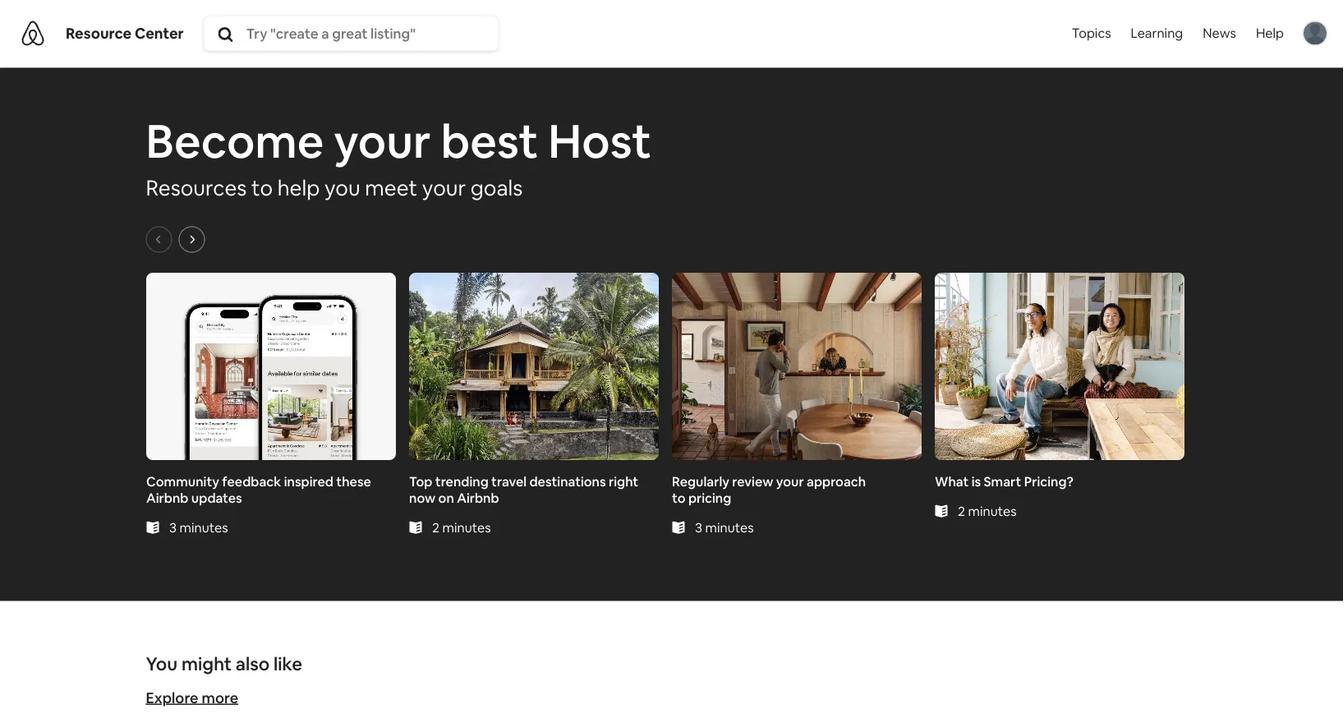 Task type: describe. For each thing, give the bounding box(es) containing it.
2 for what
[[958, 502, 965, 519]]

right
[[609, 472, 638, 489]]

resource
[[66, 24, 132, 43]]

2 minutes for is
[[958, 502, 1017, 519]]

destinations
[[529, 472, 606, 489]]

top trending travel destinations right now on airbnb
[[409, 472, 638, 506]]

2 minutes for trending
[[432, 518, 491, 535]]

on airbnb
[[438, 489, 499, 506]]

resource center
[[66, 24, 184, 43]]

become
[[146, 111, 324, 171]]

center
[[135, 24, 184, 43]]

these
[[336, 472, 371, 489]]

you might also like
[[146, 652, 302, 676]]

3 minutes for airbnb updates
[[169, 518, 228, 535]]

trending
[[435, 472, 488, 489]]

explore more
[[146, 688, 238, 707]]

3 for community feedback inspired these airbnb updates
[[169, 518, 176, 535]]

2 for top
[[432, 518, 439, 535]]

topics button
[[1069, 0, 1115, 69]]

what is smart pricing?
[[935, 472, 1073, 489]]

minutes for feedback
[[179, 518, 228, 535]]

3 minutes for to pricing
[[695, 518, 754, 535]]

community
[[146, 472, 219, 489]]

your goals
[[422, 174, 523, 201]]

help
[[1256, 25, 1284, 41]]

feedback
[[222, 472, 281, 489]]

travel
[[491, 472, 526, 489]]

you
[[146, 652, 178, 676]]

is
[[971, 472, 981, 489]]

what
[[935, 472, 969, 489]]

minutes for is
[[968, 502, 1017, 519]]

news button
[[1193, 0, 1246, 66]]

now
[[409, 489, 435, 506]]

airbnb updates
[[146, 489, 242, 506]]

also like
[[236, 652, 302, 676]]

resources
[[146, 174, 247, 201]]

top
[[409, 472, 432, 489]]

might
[[182, 652, 232, 676]]

regularly
[[672, 472, 729, 489]]



Task type: vqa. For each thing, say whether or not it's contained in the screenshot.
the rightmost the side
no



Task type: locate. For each thing, give the bounding box(es) containing it.
two people sit on a balcony bench just outside large open windows near potted trees, a table, and a spiral staircase. image
[[935, 272, 1184, 460], [935, 272, 1184, 460]]

side by side phone screens show listings available for the guest's original dates and for checking in a day earlier or later. image
[[146, 272, 396, 460], [146, 272, 396, 460]]

1 horizontal spatial 2
[[958, 502, 965, 519]]

smart pricing?
[[984, 472, 1073, 489]]

minutes
[[968, 502, 1017, 519], [179, 518, 228, 535], [442, 518, 491, 535], [705, 518, 754, 535]]

your right review
[[776, 472, 804, 489]]

minutes down what is smart pricing?
[[968, 502, 1017, 519]]

more
[[202, 688, 238, 707]]

2 down what
[[958, 502, 965, 519]]

3 minutes down to pricing
[[695, 518, 754, 535]]

1 horizontal spatial your
[[776, 472, 804, 489]]

your
[[334, 111, 431, 171], [776, 472, 804, 489]]

minutes down on airbnb
[[442, 518, 491, 535]]

you
[[325, 174, 360, 201]]

1 horizontal spatial 2 minutes
[[958, 502, 1017, 519]]

2 down 'now'
[[432, 518, 439, 535]]

approach
[[807, 472, 866, 489]]

minutes down airbnb updates
[[179, 518, 228, 535]]

0 horizontal spatial 2
[[432, 518, 439, 535]]

minutes down to pricing
[[705, 518, 754, 535]]

review
[[732, 472, 773, 489]]

0 vertical spatial your
[[334, 111, 431, 171]]

your inside regularly review your approach to pricing
[[776, 472, 804, 489]]

minutes for review
[[705, 518, 754, 535]]

3 minutes
[[169, 518, 228, 535], [695, 518, 754, 535]]

Search text field
[[246, 24, 495, 42]]

0 horizontal spatial 2 minutes
[[432, 518, 491, 535]]

regularly review your approach to pricing
[[672, 472, 866, 506]]

learning button
[[1121, 0, 1193, 66]]

to pricing
[[672, 489, 731, 506]]

1 vertical spatial your
[[776, 472, 804, 489]]

community feedback inspired these airbnb updates
[[146, 472, 371, 506]]

1 horizontal spatial 3
[[695, 518, 702, 535]]

2
[[958, 502, 965, 519], [432, 518, 439, 535]]

2 3 from the left
[[695, 518, 702, 535]]

1 3 from the left
[[169, 518, 176, 535]]

your inside become your best host resources to help you meet your goals
[[334, 111, 431, 171]]

to
[[251, 174, 273, 201]]

1 3 minutes from the left
[[169, 518, 228, 535]]

3 minutes down airbnb updates
[[169, 518, 228, 535]]

topics
[[1072, 25, 1111, 41]]

learning
[[1131, 25, 1183, 41]]

2 minutes
[[958, 502, 1017, 519], [432, 518, 491, 535]]

3 down airbnb updates
[[169, 518, 176, 535]]

2 3 minutes from the left
[[695, 518, 754, 535]]

three people sit on the front steps of a place listed on airbnb in bali facing large tropical trees and vegetation. image
[[409, 272, 659, 460], [409, 272, 659, 460]]

meet
[[365, 174, 418, 201]]

3 down to pricing
[[695, 518, 702, 535]]

explore
[[146, 688, 199, 707]]

resource center link
[[66, 24, 184, 43]]

news
[[1203, 25, 1237, 41]]

inspired
[[284, 472, 333, 489]]

minutes for trending
[[442, 518, 491, 535]]

3
[[169, 518, 176, 535], [695, 518, 702, 535]]

0 horizontal spatial your
[[334, 111, 431, 171]]

explore more link
[[146, 688, 238, 707]]

your up meet
[[334, 111, 431, 171]]

0 horizontal spatial 3
[[169, 518, 176, 535]]

3 for regularly review your approach to pricing
[[695, 518, 702, 535]]

help link
[[1246, 0, 1294, 66]]

1 horizontal spatial 3 minutes
[[695, 518, 754, 535]]

a person holding a mug and a cell phone walks past a dining table toward a bright window as another person looks on. image
[[672, 272, 922, 460], [672, 272, 922, 460]]

2 minutes down on airbnb
[[432, 518, 491, 535]]

best host
[[441, 111, 652, 171]]

help
[[277, 174, 320, 201]]

2 minutes down the is
[[958, 502, 1017, 519]]

0 horizontal spatial 3 minutes
[[169, 518, 228, 535]]

become your best host resources to help you meet your goals
[[146, 111, 652, 201]]

stephanie's account image
[[1304, 22, 1327, 45]]



